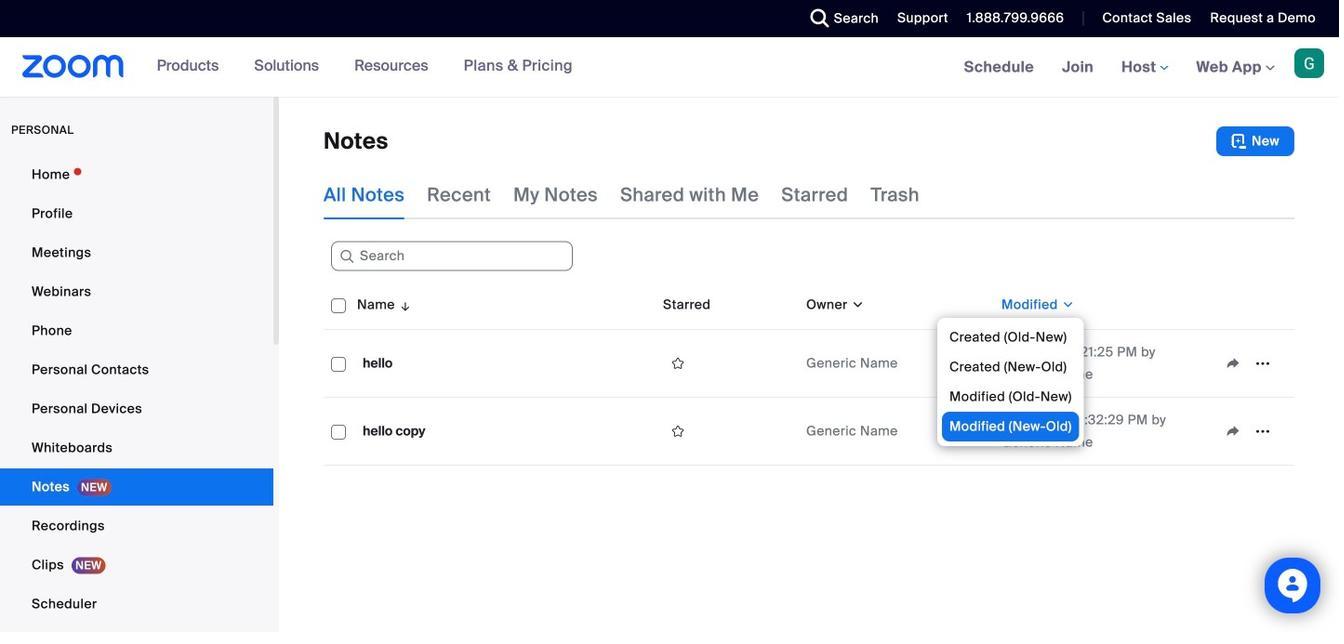 Task type: locate. For each thing, give the bounding box(es) containing it.
share image
[[1218, 355, 1248, 372], [1218, 423, 1248, 440]]

2 share image from the top
[[1218, 423, 1248, 440]]

tabs of all notes page tab list
[[324, 171, 920, 219]]

meetings navigation
[[950, 37, 1339, 98]]

application
[[324, 281, 1294, 466], [1218, 350, 1287, 378], [1218, 418, 1287, 445]]

hello unstarred image
[[663, 355, 693, 372]]

more options for hello image
[[1248, 355, 1278, 372]]

share image up more options for hello copy icon
[[1218, 355, 1248, 372]]

application for hello copy unstarred image
[[1218, 418, 1287, 445]]

1 vertical spatial share image
[[1218, 423, 1248, 440]]

share image for more options for hello copy icon
[[1218, 423, 1248, 440]]

0 vertical spatial share image
[[1218, 355, 1248, 372]]

menu
[[937, 318, 1084, 446]]

share image down more options for hello image
[[1218, 423, 1248, 440]]

banner
[[0, 37, 1339, 98]]

1 share image from the top
[[1218, 355, 1248, 372]]

down image
[[1058, 296, 1075, 314]]



Task type: describe. For each thing, give the bounding box(es) containing it.
Search text field
[[331, 242, 573, 271]]

profile picture image
[[1294, 48, 1324, 78]]

more options for hello copy image
[[1248, 423, 1278, 440]]

application for 'hello unstarred' icon
[[1218, 350, 1287, 378]]

arrow down image
[[395, 294, 412, 316]]

zoom logo image
[[22, 55, 124, 78]]

share image for more options for hello image
[[1218, 355, 1248, 372]]

personal menu menu
[[0, 156, 273, 632]]

hello copy unstarred image
[[663, 423, 693, 440]]

product information navigation
[[143, 37, 587, 97]]



Task type: vqa. For each thing, say whether or not it's contained in the screenshot.
alert
no



